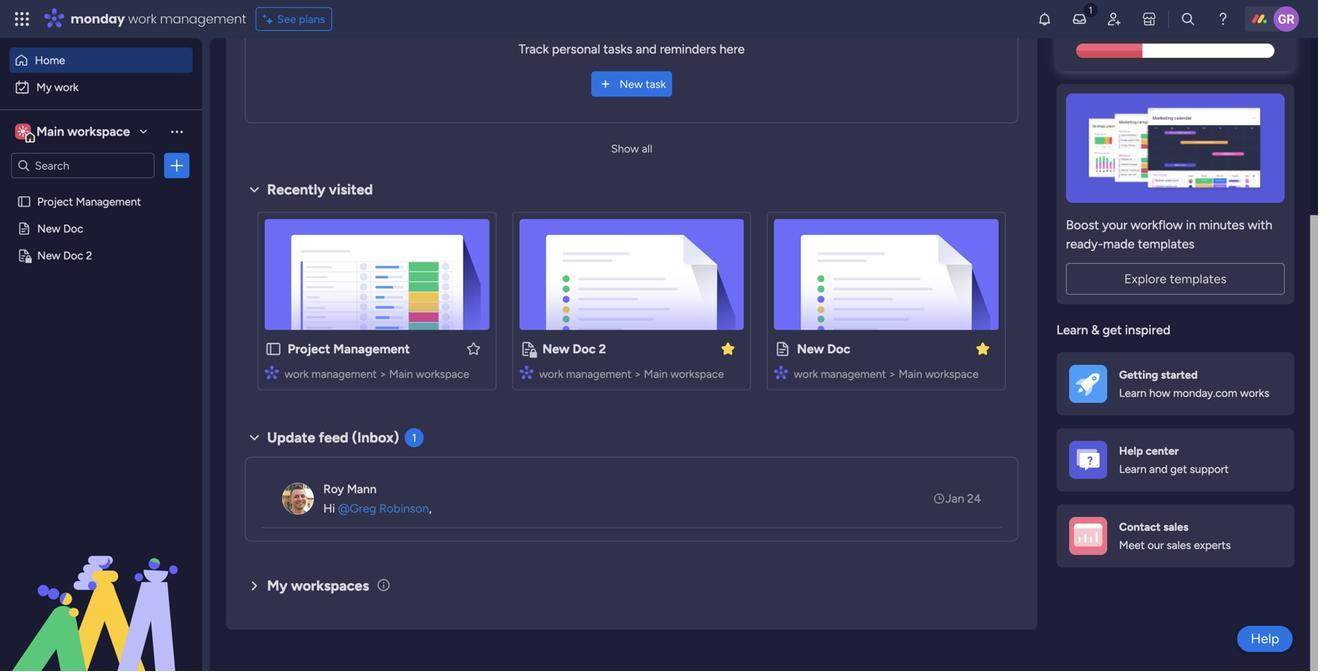 Task type: describe. For each thing, give the bounding box(es) containing it.
new doc 2 for private board 'image' in the the quick search results list box
[[542, 342, 606, 357]]

workspaces
[[291, 577, 369, 594]]

workspace for new doc 2
[[670, 367, 724, 381]]

update
[[267, 429, 315, 446]]

remove from favorites image
[[720, 341, 736, 357]]

explore templates
[[1124, 271, 1227, 286]]

see
[[277, 12, 296, 26]]

main for new doc
[[899, 367, 922, 381]]

boost your workflow in minutes with ready-made templates
[[1066, 217, 1272, 251]]

getting
[[1119, 368, 1158, 382]]

roy mann
[[323, 482, 376, 496]]

support
[[1190, 462, 1229, 476]]

management for project management
[[311, 367, 377, 381]]

my work
[[36, 80, 79, 94]]

contact
[[1119, 520, 1161, 534]]

learn & get inspired
[[1057, 322, 1170, 337]]

help for help
[[1251, 631, 1279, 647]]

work for new doc
[[794, 367, 818, 381]]

show
[[611, 142, 639, 155]]

ready-
[[1066, 236, 1103, 251]]

my for my work
[[36, 80, 52, 94]]

our
[[1148, 539, 1164, 552]]

project management for doc
[[37, 195, 141, 208]]

home link
[[10, 48, 193, 73]]

mann
[[347, 482, 376, 496]]

workflow
[[1131, 217, 1183, 232]]

my work link
[[10, 75, 193, 100]]

reminders
[[660, 42, 716, 57]]

monday.com
[[1173, 386, 1237, 400]]

my workspaces
[[267, 577, 369, 594]]

new task
[[620, 77, 666, 91]]

private board image inside the quick search results list box
[[519, 340, 537, 358]]

(inbox)
[[352, 429, 399, 446]]

learn for getting
[[1119, 386, 1147, 400]]

workspace options image
[[169, 123, 185, 139]]

roy
[[323, 482, 344, 496]]

show all button
[[605, 136, 659, 161]]

home option
[[10, 48, 193, 73]]

help for help center learn and get support
[[1119, 444, 1143, 458]]

track personal tasks and reminders here
[[519, 42, 745, 57]]

main inside workspace selection element
[[36, 124, 64, 139]]

Search in workspace field
[[33, 157, 132, 175]]

task
[[646, 77, 666, 91]]

open my workspaces image
[[245, 576, 264, 595]]

work for new doc 2
[[539, 367, 563, 381]]

add to favorites image
[[466, 341, 481, 357]]

list box containing project management
[[0, 185, 202, 483]]

project for new
[[37, 195, 73, 208]]

here
[[719, 42, 745, 57]]

24
[[967, 492, 981, 506]]

2 for private board 'image' in list box
[[86, 249, 92, 262]]

recently
[[267, 181, 325, 198]]

project management for management
[[288, 342, 410, 357]]

options image
[[169, 158, 185, 174]]

1 image
[[1083, 1, 1098, 19]]

feed
[[319, 429, 348, 446]]

center
[[1146, 444, 1179, 458]]

started
[[1161, 368, 1198, 382]]

workspace for project management
[[416, 367, 469, 381]]

monday marketplace image
[[1141, 11, 1157, 27]]

getting started learn how monday.com works
[[1119, 368, 1269, 400]]

templates inside "boost your workflow in minutes with ready-made templates"
[[1138, 236, 1195, 251]]

main workspace
[[36, 124, 130, 139]]

0 vertical spatial learn
[[1057, 322, 1088, 337]]

personal
[[552, 42, 600, 57]]

private board image inside list box
[[17, 248, 32, 263]]

contact sales meet our sales experts
[[1119, 520, 1231, 552]]

work management > main workspace for project management
[[285, 367, 469, 381]]

help center learn and get support
[[1119, 444, 1229, 476]]



Task type: locate. For each thing, give the bounding box(es) containing it.
in
[[1186, 217, 1196, 232]]

inspired
[[1125, 322, 1170, 337]]

explore templates button
[[1066, 263, 1285, 295]]

learn down center
[[1119, 462, 1147, 476]]

see plans
[[277, 12, 325, 26]]

main for project management
[[389, 367, 413, 381]]

private board image
[[17, 248, 32, 263], [519, 340, 537, 358]]

new doc
[[37, 222, 83, 235], [797, 342, 850, 357]]

0 horizontal spatial and
[[636, 42, 657, 57]]

workspace down remove from favorites image at the bottom of page
[[925, 367, 979, 381]]

2 > from the left
[[634, 367, 641, 381]]

workspace
[[67, 124, 130, 139], [416, 367, 469, 381], [670, 367, 724, 381], [925, 367, 979, 381]]

show all
[[611, 142, 652, 155]]

1 vertical spatial get
[[1170, 462, 1187, 476]]

2 vertical spatial learn
[[1119, 462, 1147, 476]]

tasks
[[603, 42, 633, 57]]

help center element
[[1057, 428, 1294, 492]]

main for new doc 2
[[644, 367, 668, 381]]

my right open my workspaces icon
[[267, 577, 288, 594]]

new doc 2 inside list box
[[37, 249, 92, 262]]

>
[[380, 367, 386, 381], [634, 367, 641, 381], [889, 367, 896, 381]]

close recently visited image
[[245, 180, 264, 199]]

1 vertical spatial and
[[1149, 462, 1168, 476]]

1 vertical spatial new doc 2
[[542, 342, 606, 357]]

1 horizontal spatial my
[[267, 577, 288, 594]]

1 horizontal spatial help
[[1251, 631, 1279, 647]]

templates down workflow
[[1138, 236, 1195, 251]]

learn left the &
[[1057, 322, 1088, 337]]

1 horizontal spatial get
[[1170, 462, 1187, 476]]

track
[[519, 42, 549, 57]]

new doc inside list box
[[37, 222, 83, 235]]

new task button
[[591, 71, 672, 97], [591, 71, 672, 97]]

1 horizontal spatial private board image
[[519, 340, 537, 358]]

1 horizontal spatial new doc
[[797, 342, 850, 357]]

monday work management
[[71, 10, 246, 28]]

management
[[76, 195, 141, 208], [333, 342, 410, 357]]

help inside help center learn and get support
[[1119, 444, 1143, 458]]

minutes
[[1199, 217, 1245, 232]]

new doc 2 for private board 'image' in list box
[[37, 249, 92, 262]]

1 > from the left
[[380, 367, 386, 381]]

templates
[[1138, 236, 1195, 251], [1170, 271, 1227, 286]]

0 vertical spatial sales
[[1163, 520, 1189, 534]]

0 horizontal spatial management
[[76, 195, 141, 208]]

plans
[[299, 12, 325, 26]]

1 vertical spatial learn
[[1119, 386, 1147, 400]]

0 horizontal spatial help
[[1119, 444, 1143, 458]]

workspace down remove from favorites icon
[[670, 367, 724, 381]]

sales up our
[[1163, 520, 1189, 534]]

greg robinson image
[[1274, 6, 1299, 32]]

0 horizontal spatial >
[[380, 367, 386, 381]]

work
[[128, 10, 157, 28], [54, 80, 79, 94], [285, 367, 309, 381], [539, 367, 563, 381], [794, 367, 818, 381]]

management inside the quick search results list box
[[333, 342, 410, 357]]

2 work management > main workspace from the left
[[539, 367, 724, 381]]

close update feed (inbox) image
[[245, 428, 264, 447]]

1 vertical spatial my
[[267, 577, 288, 594]]

work management > main workspace for new doc
[[794, 367, 979, 381]]

2 for private board 'image' in the the quick search results list box
[[599, 342, 606, 357]]

and inside help center learn and get support
[[1149, 462, 1168, 476]]

learn inside the getting started learn how monday.com works
[[1119, 386, 1147, 400]]

boost
[[1066, 217, 1099, 232]]

management
[[160, 10, 246, 28], [311, 367, 377, 381], [566, 367, 632, 381], [821, 367, 886, 381]]

and for tasks
[[636, 42, 657, 57]]

invite members image
[[1106, 11, 1122, 27]]

0 vertical spatial and
[[636, 42, 657, 57]]

0 vertical spatial get
[[1103, 322, 1122, 337]]

project
[[37, 195, 73, 208], [288, 342, 330, 357]]

templates image image
[[1071, 93, 1280, 203]]

1 vertical spatial new doc
[[797, 342, 850, 357]]

3 work management > main workspace from the left
[[794, 367, 979, 381]]

1 vertical spatial private board image
[[519, 340, 537, 358]]

1 horizontal spatial project management
[[288, 342, 410, 357]]

1 horizontal spatial 2
[[599, 342, 606, 357]]

0 vertical spatial templates
[[1138, 236, 1195, 251]]

work management > main workspace
[[285, 367, 469, 381], [539, 367, 724, 381], [794, 367, 979, 381]]

0 vertical spatial help
[[1119, 444, 1143, 458]]

1 horizontal spatial project
[[288, 342, 330, 357]]

public board image
[[17, 194, 32, 209], [17, 221, 32, 236], [265, 340, 282, 358], [774, 340, 792, 358]]

my work option
[[10, 75, 193, 100]]

1 vertical spatial sales
[[1167, 539, 1191, 552]]

help image
[[1215, 11, 1231, 27]]

1 vertical spatial help
[[1251, 631, 1279, 647]]

list box
[[0, 185, 202, 483]]

work for project management
[[285, 367, 309, 381]]

get inside help center learn and get support
[[1170, 462, 1187, 476]]

get down center
[[1170, 462, 1187, 476]]

help
[[1119, 444, 1143, 458], [1251, 631, 1279, 647]]

0 horizontal spatial work management > main workspace
[[285, 367, 469, 381]]

and
[[636, 42, 657, 57], [1149, 462, 1168, 476]]

select product image
[[14, 11, 30, 27]]

0 vertical spatial project
[[37, 195, 73, 208]]

1 horizontal spatial and
[[1149, 462, 1168, 476]]

monday
[[71, 10, 125, 28]]

2 inside the quick search results list box
[[599, 342, 606, 357]]

workspace for new doc
[[925, 367, 979, 381]]

your
[[1102, 217, 1128, 232]]

management for new doc 2
[[566, 367, 632, 381]]

0 vertical spatial management
[[76, 195, 141, 208]]

> for new doc 2
[[634, 367, 641, 381]]

&
[[1091, 322, 1099, 337]]

lottie animation element
[[0, 511, 202, 671]]

templates right explore
[[1170, 271, 1227, 286]]

my inside option
[[36, 80, 52, 94]]

templates inside button
[[1170, 271, 1227, 286]]

all
[[642, 142, 652, 155]]

new doc 2
[[37, 249, 92, 262], [542, 342, 606, 357]]

my
[[36, 80, 52, 94], [267, 577, 288, 594]]

workspace selection element
[[15, 122, 132, 143]]

management for doc
[[76, 195, 141, 208]]

0 vertical spatial new doc 2
[[37, 249, 92, 262]]

and right tasks
[[636, 42, 657, 57]]

0 horizontal spatial 2
[[86, 249, 92, 262]]

project management inside list box
[[37, 195, 141, 208]]

2 horizontal spatial work management > main workspace
[[794, 367, 979, 381]]

main workspace button
[[11, 118, 155, 145]]

1 horizontal spatial work management > main workspace
[[539, 367, 724, 381]]

1 vertical spatial project management
[[288, 342, 410, 357]]

home
[[35, 53, 65, 67]]

2 inside list box
[[86, 249, 92, 262]]

management for new doc
[[821, 367, 886, 381]]

2 horizontal spatial >
[[889, 367, 896, 381]]

learn for help
[[1119, 462, 1147, 476]]

notifications image
[[1037, 11, 1053, 27]]

0 vertical spatial my
[[36, 80, 52, 94]]

jan
[[945, 492, 964, 506]]

update feed image
[[1072, 11, 1087, 27]]

project management inside the quick search results list box
[[288, 342, 410, 357]]

contact sales element
[[1057, 504, 1294, 568]]

work management > main workspace for new doc 2
[[539, 367, 724, 381]]

0 horizontal spatial project management
[[37, 195, 141, 208]]

how
[[1149, 386, 1170, 400]]

and for learn
[[1149, 462, 1168, 476]]

management for management
[[333, 342, 410, 357]]

get right the &
[[1103, 322, 1122, 337]]

jan 24
[[945, 492, 981, 506]]

help button
[[1237, 626, 1293, 652]]

workspace inside workspace selection element
[[67, 124, 130, 139]]

recently visited
[[267, 181, 373, 198]]

workspace image
[[15, 123, 31, 140]]

project management
[[37, 195, 141, 208], [288, 342, 410, 357]]

3 > from the left
[[889, 367, 896, 381]]

0 horizontal spatial new doc
[[37, 222, 83, 235]]

0 vertical spatial 2
[[86, 249, 92, 262]]

doc
[[63, 222, 83, 235], [63, 249, 83, 262], [573, 342, 596, 357], [827, 342, 850, 357]]

made
[[1103, 236, 1135, 251]]

learn
[[1057, 322, 1088, 337], [1119, 386, 1147, 400], [1119, 462, 1147, 476]]

option
[[0, 187, 202, 191]]

1 horizontal spatial >
[[634, 367, 641, 381]]

new
[[620, 77, 643, 91], [37, 222, 60, 235], [37, 249, 60, 262], [542, 342, 570, 357], [797, 342, 824, 357]]

my down home
[[36, 80, 52, 94]]

1 horizontal spatial management
[[333, 342, 410, 357]]

workspace image
[[17, 123, 29, 140]]

1 horizontal spatial new doc 2
[[542, 342, 606, 357]]

get
[[1103, 322, 1122, 337], [1170, 462, 1187, 476]]

2
[[86, 249, 92, 262], [599, 342, 606, 357]]

workspace up search in workspace field on the top
[[67, 124, 130, 139]]

update feed (inbox)
[[267, 429, 399, 446]]

1 vertical spatial templates
[[1170, 271, 1227, 286]]

with
[[1248, 217, 1272, 232]]

1
[[412, 431, 417, 445]]

new doc inside the quick search results list box
[[797, 342, 850, 357]]

getting started element
[[1057, 352, 1294, 416]]

learn down getting
[[1119, 386, 1147, 400]]

main
[[36, 124, 64, 139], [389, 367, 413, 381], [644, 367, 668, 381], [899, 367, 922, 381]]

project inside list box
[[37, 195, 73, 208]]

and down center
[[1149, 462, 1168, 476]]

quick search results list box
[[245, 199, 1018, 409]]

0 vertical spatial new doc
[[37, 222, 83, 235]]

project for work
[[288, 342, 330, 357]]

experts
[[1194, 539, 1231, 552]]

1 vertical spatial project
[[288, 342, 330, 357]]

visited
[[329, 181, 373, 198]]

0 horizontal spatial my
[[36, 80, 52, 94]]

work inside option
[[54, 80, 79, 94]]

0 vertical spatial project management
[[37, 195, 141, 208]]

sales right our
[[1167, 539, 1191, 552]]

help inside button
[[1251, 631, 1279, 647]]

1 work management > main workspace from the left
[[285, 367, 469, 381]]

project inside the quick search results list box
[[288, 342, 330, 357]]

0 vertical spatial private board image
[[17, 248, 32, 263]]

explore
[[1124, 271, 1167, 286]]

learn inside help center learn and get support
[[1119, 462, 1147, 476]]

lottie animation image
[[0, 511, 202, 671]]

sales
[[1163, 520, 1189, 534], [1167, 539, 1191, 552]]

works
[[1240, 386, 1269, 400]]

search everything image
[[1180, 11, 1196, 27]]

workspace down add to favorites icon
[[416, 367, 469, 381]]

0 horizontal spatial project
[[37, 195, 73, 208]]

0 horizontal spatial get
[[1103, 322, 1122, 337]]

> for project management
[[380, 367, 386, 381]]

1 vertical spatial management
[[333, 342, 410, 357]]

roy mann image
[[282, 483, 314, 515]]

my for my workspaces
[[267, 577, 288, 594]]

0 horizontal spatial new doc 2
[[37, 249, 92, 262]]

remove from favorites image
[[975, 341, 991, 357]]

new doc 2 inside the quick search results list box
[[542, 342, 606, 357]]

see plans button
[[256, 7, 332, 31]]

meet
[[1119, 539, 1145, 552]]

1 vertical spatial 2
[[599, 342, 606, 357]]

> for new doc
[[889, 367, 896, 381]]

0 horizontal spatial private board image
[[17, 248, 32, 263]]



Task type: vqa. For each thing, say whether or not it's contained in the screenshot.
ASANA associated with connection
no



